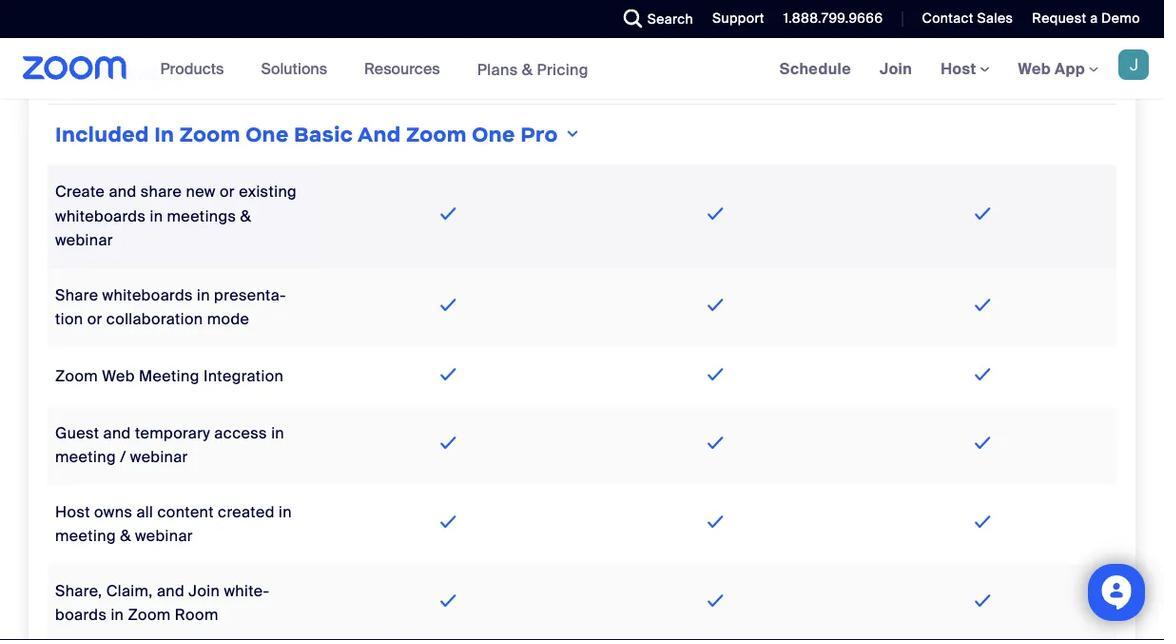 Task type: describe. For each thing, give the bounding box(es) containing it.
1 buy from the left
[[688, 3, 712, 20]]

claim,
[[106, 581, 153, 601]]

tion
[[55, 285, 286, 329]]

and inside create and share new or existing whiteboards in meetings & webinar
[[109, 182, 137, 202]]

guest
[[55, 423, 99, 443]]

sales
[[977, 10, 1013, 27]]

web inside meetings navigation
[[1018, 58, 1051, 78]]

2 buy now from the left
[[955, 3, 1011, 20]]

in inside share, claim, and join white boards in zoom room
[[111, 605, 124, 625]]

webinar inside host owns all content created in meeting & webinar
[[135, 526, 193, 546]]

and inside cell
[[358, 121, 401, 147]]

demo
[[1102, 10, 1140, 27]]

share
[[141, 182, 182, 202]]

in inside guest and temporary access in meeting / webinar
[[271, 423, 284, 443]]

& inside host owns all content created in meeting & webinar
[[120, 526, 131, 546]]

profile picture image
[[1119, 49, 1149, 80]]

meeting
[[139, 366, 199, 386]]

request a demo
[[1032, 10, 1140, 27]]

owns
[[94, 502, 132, 522]]

share
[[55, 285, 98, 305]]

guest and temporary access in meeting / webinar
[[55, 423, 284, 467]]

share, claim, and join white boards in zoom room
[[55, 581, 269, 625]]

share,
[[55, 581, 102, 601]]

right image
[[563, 126, 582, 142]]

meeting inside host owns all content created in meeting & webinar
[[55, 526, 116, 546]]

host for host owns all content created in meeting & webinar
[[55, 502, 90, 522]]

schedule
[[780, 58, 851, 78]]

support
[[712, 10, 765, 27]]

pricing
[[537, 59, 589, 79]]

room
[[175, 605, 218, 625]]

or inside share whiteboards in presenta tion or collaboration mode
[[87, 309, 102, 329]]

0 horizontal spatial web
[[102, 366, 135, 386]]

core features
[[55, 60, 209, 86]]

2 now from the left
[[982, 3, 1011, 20]]

host button
[[941, 58, 990, 78]]

temporary
[[135, 423, 210, 443]]

meeting inside guest and temporary access in meeting / webinar
[[55, 447, 116, 467]]

zoom down resources dropdown button at the top of the page
[[406, 121, 467, 147]]

/
[[120, 447, 126, 467]]

included in zoom one basic and zoom one pro
[[55, 121, 558, 147]]

white
[[224, 581, 269, 601]]

whiteboards inside share whiteboards in presenta tion or collaboration mode
[[102, 285, 193, 305]]

all
[[136, 502, 153, 522]]

join link
[[866, 38, 927, 99]]

webinar inside create and share new or existing whiteboards in meetings & webinar
[[55, 230, 113, 250]]

1 now from the left
[[715, 3, 744, 20]]

2 buy now link from the left
[[925, 0, 1041, 33]]

create and share new or existing whiteboards in meetings & webinar
[[55, 182, 297, 250]]

access
[[214, 423, 267, 443]]

plans & pricing
[[477, 59, 589, 79]]

pro
[[521, 121, 558, 147]]

zoom inside share, claim, and join white boards in zoom room
[[128, 605, 171, 625]]

1 buy now from the left
[[688, 3, 744, 20]]

core
[[55, 60, 106, 86]]

a
[[1090, 10, 1098, 27]]

search
[[647, 10, 693, 28]]

in inside create and share new or existing whiteboards in meetings & webinar
[[150, 206, 163, 226]]

products button
[[160, 38, 232, 99]]

resources
[[364, 58, 440, 78]]

meetings
[[167, 206, 236, 226]]

collaboration
[[106, 309, 203, 329]]

created
[[218, 502, 275, 522]]

join inside join link
[[880, 58, 912, 78]]

contact
[[922, 10, 974, 27]]



Task type: vqa. For each thing, say whether or not it's contained in the screenshot.
first the Buy Now link from the right
yes



Task type: locate. For each thing, give the bounding box(es) containing it.
1 vertical spatial whiteboards
[[102, 285, 193, 305]]

0 horizontal spatial host
[[55, 502, 90, 522]]

1.888.799.9666
[[784, 10, 883, 27]]

banner containing products
[[0, 38, 1164, 100]]

1 horizontal spatial buy
[[955, 3, 979, 20]]

0 horizontal spatial buy now
[[688, 3, 744, 20]]

and up room
[[157, 581, 185, 601]]

webinar down temporary on the bottom left of page
[[130, 447, 188, 467]]

1 vertical spatial &
[[240, 206, 251, 226]]

schedule link
[[765, 38, 866, 99]]

host left owns
[[55, 502, 90, 522]]

zoom up "new"
[[179, 121, 240, 147]]

included
[[55, 121, 149, 147]]

app
[[1055, 58, 1085, 78]]

web
[[1018, 58, 1051, 78], [102, 366, 135, 386]]

0 horizontal spatial &
[[120, 526, 131, 546]]

2 meeting from the top
[[55, 526, 116, 546]]

1 vertical spatial host
[[55, 502, 90, 522]]

1 vertical spatial meeting
[[55, 526, 116, 546]]

in right access
[[271, 423, 284, 443]]

create
[[55, 182, 105, 202]]

host for host dropdown button
[[941, 58, 980, 78]]

0 horizontal spatial one
[[246, 121, 289, 147]]

join
[[880, 58, 912, 78], [189, 581, 220, 601]]

host owns all content created in meeting & webinar
[[55, 502, 292, 546]]

join left host dropdown button
[[880, 58, 912, 78]]

included image
[[436, 202, 461, 225], [703, 293, 728, 316], [970, 293, 996, 316], [703, 362, 728, 385], [970, 362, 996, 385], [703, 431, 728, 454], [970, 431, 996, 454], [970, 510, 996, 533], [436, 589, 461, 612], [703, 589, 728, 612]]

1 horizontal spatial join
[[880, 58, 912, 78]]

0 vertical spatial &
[[522, 59, 533, 79]]

boards
[[55, 581, 269, 625]]

solutions
[[261, 58, 327, 78]]

webinar down create
[[55, 230, 113, 250]]

existing
[[239, 182, 297, 202]]

content
[[157, 502, 214, 522]]

buy
[[688, 3, 712, 20], [955, 3, 979, 20]]

1 horizontal spatial &
[[240, 206, 251, 226]]

plans & pricing link
[[477, 59, 589, 79], [477, 59, 589, 79]]

in up mode
[[197, 285, 210, 305]]

web left app
[[1018, 58, 1051, 78]]

search button
[[609, 0, 698, 38]]

2 buy from the left
[[955, 3, 979, 20]]

mode
[[207, 309, 250, 329]]

zoom down the claim,
[[128, 605, 171, 625]]

&
[[522, 59, 533, 79], [240, 206, 251, 226], [120, 526, 131, 546]]

& inside product information "navigation"
[[522, 59, 533, 79]]

web app
[[1018, 58, 1085, 78]]

and right basic
[[358, 121, 401, 147]]

in up the share
[[154, 121, 174, 147]]

meeting down "guest"
[[55, 447, 116, 467]]

in inside cell
[[154, 121, 174, 147]]

0 vertical spatial whiteboards
[[55, 206, 146, 226]]

solutions button
[[261, 38, 336, 99]]

or down share
[[87, 309, 102, 329]]

contact sales
[[922, 10, 1013, 27]]

request a demo link
[[1018, 0, 1164, 38], [1032, 10, 1140, 27]]

& inside create and share new or existing whiteboards in meetings & webinar
[[240, 206, 251, 226]]

1 horizontal spatial one
[[472, 121, 515, 147]]

and left the share
[[109, 182, 137, 202]]

and inside share, claim, and join white boards in zoom room
[[157, 581, 185, 601]]

meeting
[[55, 447, 116, 467], [55, 526, 116, 546]]

0 horizontal spatial join
[[189, 581, 220, 601]]

banner
[[0, 38, 1164, 100]]

0 vertical spatial web
[[1018, 58, 1051, 78]]

0 horizontal spatial buy now link
[[658, 0, 773, 33]]

product information navigation
[[146, 38, 603, 100]]

2 vertical spatial &
[[120, 526, 131, 546]]

request
[[1032, 10, 1087, 27]]

zoom
[[179, 121, 240, 147], [406, 121, 467, 147], [55, 366, 98, 386], [128, 605, 171, 625]]

buy now link
[[658, 0, 773, 33], [925, 0, 1041, 33]]

one left the pro
[[472, 121, 515, 147]]

included in zoom one basic and zoom one pro cell
[[48, 112, 1117, 157]]

webinar inside guest and temporary access in meeting / webinar
[[130, 447, 188, 467]]

resources button
[[364, 38, 449, 99]]

1 horizontal spatial web
[[1018, 58, 1051, 78]]

integration
[[203, 366, 284, 386]]

in right created
[[279, 502, 292, 522]]

or
[[220, 182, 235, 202], [87, 309, 102, 329]]

share whiteboards in presenta tion or collaboration mode
[[55, 285, 286, 329]]

now
[[715, 3, 744, 20], [982, 3, 1011, 20]]

0 horizontal spatial or
[[87, 309, 102, 329]]

web app button
[[1018, 58, 1099, 78]]

and
[[358, 121, 401, 147], [109, 182, 137, 202], [103, 423, 131, 443], [157, 581, 185, 601]]

join up room
[[189, 581, 220, 601]]

meetings navigation
[[765, 38, 1164, 100]]

1 vertical spatial or
[[87, 309, 102, 329]]

or right "new"
[[220, 182, 235, 202]]

0 vertical spatial join
[[880, 58, 912, 78]]

host
[[941, 58, 980, 78], [55, 502, 90, 522]]

zoom up "guest"
[[55, 366, 98, 386]]

0 vertical spatial webinar
[[55, 230, 113, 250]]

buy now
[[688, 3, 744, 20], [955, 3, 1011, 20]]

presenta
[[214, 285, 286, 305]]

host inside host owns all content created in meeting & webinar
[[55, 502, 90, 522]]

and up /
[[103, 423, 131, 443]]

join inside share, claim, and join white boards in zoom room
[[189, 581, 220, 601]]

meeting down owns
[[55, 526, 116, 546]]

zoom web meeting integration
[[55, 366, 284, 386]]

0 horizontal spatial buy
[[688, 3, 712, 20]]

1 horizontal spatial host
[[941, 58, 980, 78]]

webinar
[[55, 230, 113, 250], [130, 447, 188, 467], [135, 526, 193, 546]]

0 vertical spatial host
[[941, 58, 980, 78]]

& down existing
[[240, 206, 251, 226]]

whiteboards inside create and share new or existing whiteboards in meetings & webinar
[[55, 206, 146, 226]]

web left meeting
[[102, 366, 135, 386]]

0 horizontal spatial now
[[715, 3, 744, 20]]

2 one from the left
[[472, 121, 515, 147]]

new
[[186, 182, 216, 202]]

support link
[[698, 0, 769, 38], [712, 10, 765, 27]]

buy left support
[[688, 3, 712, 20]]

in
[[154, 121, 174, 147], [150, 206, 163, 226], [197, 285, 210, 305], [271, 423, 284, 443], [279, 502, 292, 522], [111, 605, 124, 625]]

and inside guest and temporary access in meeting / webinar
[[103, 423, 131, 443]]

host inside meetings navigation
[[941, 58, 980, 78]]

1.888.799.9666 button
[[769, 0, 888, 38], [784, 10, 883, 27]]

features
[[112, 60, 209, 86]]

1 vertical spatial web
[[102, 366, 135, 386]]

one
[[246, 121, 289, 147], [472, 121, 515, 147]]

in inside host owns all content created in meeting & webinar
[[279, 502, 292, 522]]

in inside share whiteboards in presenta tion or collaboration mode
[[197, 285, 210, 305]]

1 one from the left
[[246, 121, 289, 147]]

& right plans
[[522, 59, 533, 79]]

1 horizontal spatial buy now
[[955, 3, 1011, 20]]

basic
[[294, 121, 353, 147]]

plans
[[477, 59, 518, 79]]

1 buy now link from the left
[[658, 0, 773, 33]]

now right the contact
[[982, 3, 1011, 20]]

1 vertical spatial webinar
[[130, 447, 188, 467]]

included image
[[703, 202, 728, 225], [970, 202, 996, 225], [436, 293, 461, 316], [436, 362, 461, 385], [436, 431, 461, 454], [436, 510, 461, 533], [703, 510, 728, 533], [970, 589, 996, 612]]

whiteboards up "collaboration"
[[102, 285, 193, 305]]

in down the share
[[150, 206, 163, 226]]

1 horizontal spatial now
[[982, 3, 1011, 20]]

buy up host dropdown button
[[955, 3, 979, 20]]

1 meeting from the top
[[55, 447, 116, 467]]

1 vertical spatial join
[[189, 581, 220, 601]]

1 horizontal spatial buy now link
[[925, 0, 1041, 33]]

webinar down all
[[135, 526, 193, 546]]

one left basic
[[246, 121, 289, 147]]

0 vertical spatial meeting
[[55, 447, 116, 467]]

now right search
[[715, 3, 744, 20]]

contact sales link
[[908, 0, 1018, 38], [922, 10, 1013, 27]]

host down contact sales
[[941, 58, 980, 78]]

2 vertical spatial webinar
[[135, 526, 193, 546]]

2 horizontal spatial &
[[522, 59, 533, 79]]

whiteboards
[[55, 206, 146, 226], [102, 285, 193, 305]]

or inside create and share new or existing whiteboards in meetings & webinar
[[220, 182, 235, 202]]

in down the claim,
[[111, 605, 124, 625]]

1 horizontal spatial or
[[220, 182, 235, 202]]

zoom logo image
[[23, 56, 127, 80]]

whiteboards down create
[[55, 206, 146, 226]]

& down owns
[[120, 526, 131, 546]]

0 vertical spatial or
[[220, 182, 235, 202]]

products
[[160, 58, 224, 78]]



